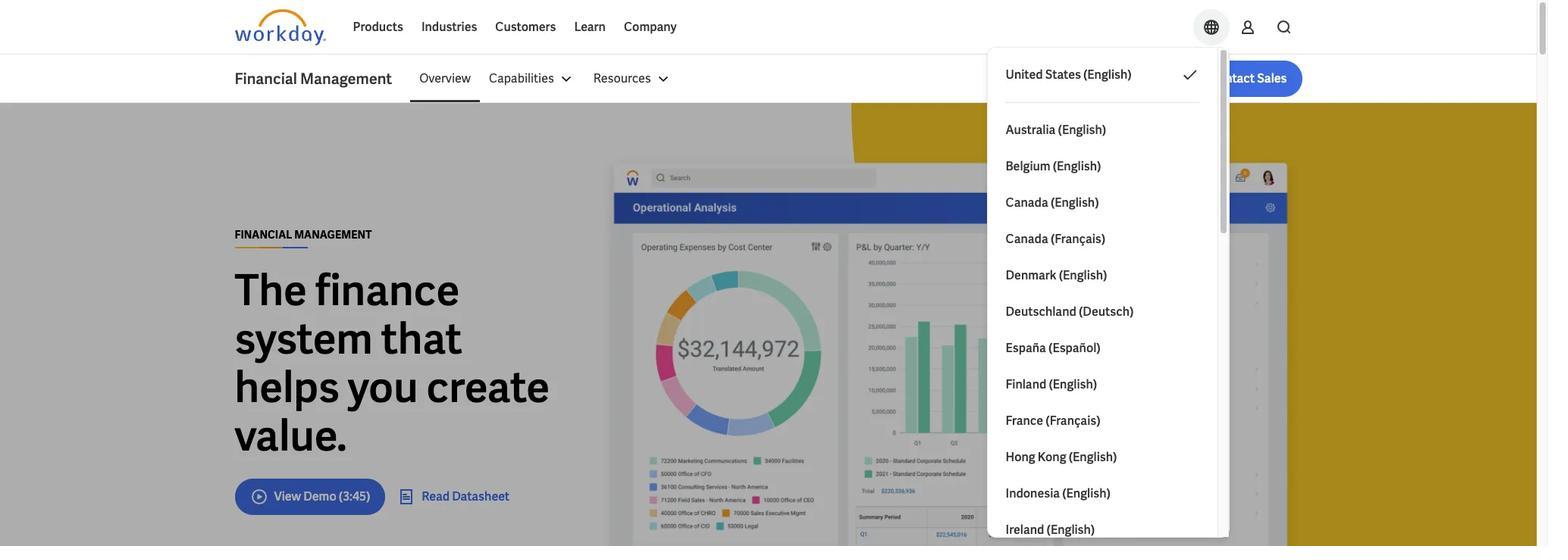Task type: locate. For each thing, give the bounding box(es) containing it.
management
[[294, 228, 372, 242]]

view
[[274, 489, 301, 505]]

learn button
[[565, 9, 615, 46]]

read
[[422, 489, 450, 505]]

contact sales
[[1210, 71, 1287, 86]]

customers button
[[486, 9, 565, 46]]

read datasheet link
[[398, 488, 510, 506]]

that
[[381, 311, 462, 367]]

helps
[[235, 360, 340, 415]]

menu
[[410, 61, 682, 97]]

capabilities button
[[480, 61, 585, 97]]

resources
[[594, 71, 651, 86]]

financial
[[235, 228, 292, 242]]

united states (english) image
[[1181, 66, 1199, 84]]

contact
[[1210, 71, 1255, 86]]

capabilities
[[489, 71, 554, 86]]

the finance system that helps you create value.
[[235, 263, 550, 464]]

company
[[624, 19, 677, 35]]

menu containing overview
[[410, 61, 682, 97]]

finance
[[315, 263, 460, 318]]

list
[[410, 61, 1303, 97]]

system
[[235, 311, 373, 367]]

demo
[[304, 489, 337, 505]]

financial management
[[235, 69, 392, 89]]

management
[[300, 69, 392, 89]]

customers
[[495, 19, 556, 35]]

financial
[[235, 69, 297, 89]]

industries button
[[412, 9, 486, 46]]



Task type: describe. For each thing, give the bounding box(es) containing it.
create
[[427, 360, 550, 415]]

go to the homepage image
[[235, 9, 326, 46]]

you
[[348, 360, 418, 415]]

the
[[235, 263, 307, 318]]

industries
[[422, 19, 477, 35]]

overview
[[420, 71, 471, 86]]

financial management operational analysis dashboard showing operating expense by cost center and p&l by quarter. image
[[599, 152, 1303, 547]]

resources button
[[585, 61, 682, 97]]

financial management link
[[235, 68, 410, 89]]

view demo (3:45)
[[274, 489, 370, 505]]

sales
[[1258, 71, 1287, 86]]

learn
[[574, 19, 606, 35]]

read datasheet
[[422, 489, 510, 505]]

list containing overview
[[410, 61, 1303, 97]]

products
[[353, 19, 403, 35]]

(3:45)
[[339, 489, 370, 505]]

contact sales link
[[1195, 61, 1303, 97]]

overview link
[[410, 61, 480, 97]]

value.
[[235, 408, 347, 464]]

financial management
[[235, 228, 372, 242]]

products button
[[344, 9, 412, 46]]

company button
[[615, 9, 686, 46]]

view demo (3:45) link
[[235, 479, 385, 515]]

datasheet
[[452, 489, 510, 505]]



Task type: vqa. For each thing, say whether or not it's contained in the screenshot.
INDUSTRIES
yes



